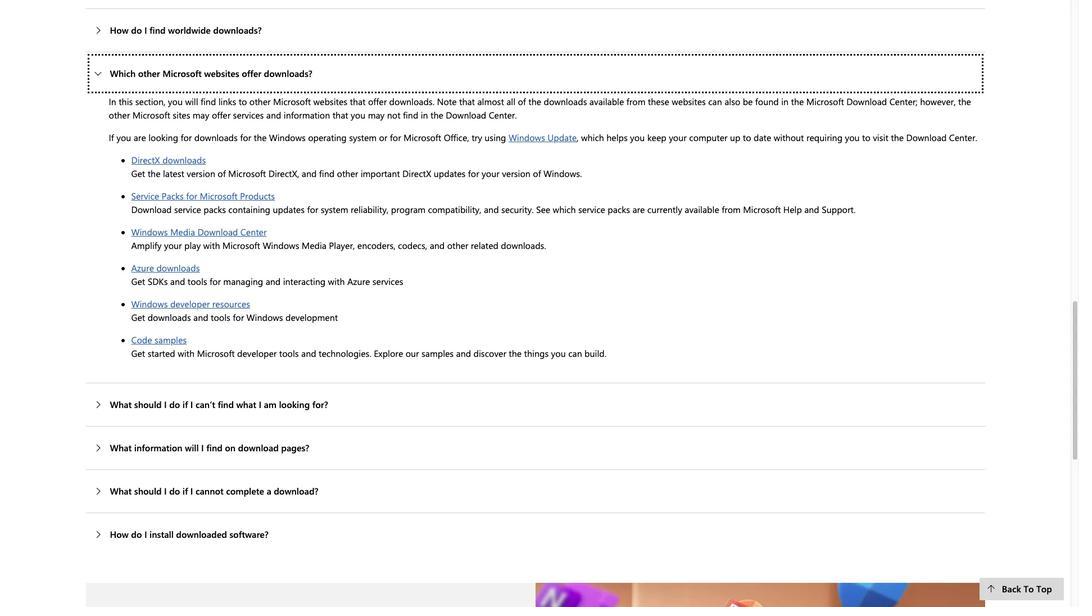 Task type: describe. For each thing, give the bounding box(es) containing it.
1 service from the left
[[174, 203, 201, 215]]

computer
[[689, 131, 728, 143]]

microsoft inside directx downloads get the latest version of microsoft directx, and find other important directx updates for your version of windows.
[[228, 167, 266, 179]]

system inside service packs for microsoft products download service packs containing updates for system reliability, program compatibility, and security. see which service packs are currently available from microsoft help and support.
[[321, 203, 348, 215]]

encoders,
[[357, 239, 396, 251]]

0 horizontal spatial that
[[333, 109, 348, 121]]

code samples get started with microsoft developer tools and technologies. explore our samples and discover the things you can build.
[[131, 334, 607, 359]]

0 vertical spatial looking
[[148, 131, 178, 143]]

code
[[131, 334, 152, 345]]

microsoft down section,
[[132, 109, 170, 121]]

if
[[109, 131, 114, 143]]

interacting
[[283, 275, 326, 287]]

get for code samples get started with microsoft developer tools and technologies. explore our samples and discover the things you can build.
[[131, 347, 145, 359]]

download inside windows media download center amplify your play with microsoft windows media player, encoders, codecs, and other related downloads.
[[198, 226, 238, 238]]

from inside service packs for microsoft products download service packs containing updates for system reliability, program compatibility, and security. see which service packs are currently available from microsoft help and support.
[[722, 203, 741, 215]]

keep
[[647, 131, 666, 143]]

pages?
[[281, 442, 309, 453]]

software?
[[229, 528, 269, 540]]

and inside windows developer resources get downloads and tools for windows development
[[193, 311, 208, 323]]

and inside windows media download center amplify your play with microsoft windows media player, encoders, codecs, and other related downloads.
[[430, 239, 445, 251]]

can inside in this section, you will find links to other microsoft websites that offer downloads. note that almost all of the downloads available from these websites can also be found in the microsoft download center; however, the other microsoft sites may offer services and information that you may not find in the download center.
[[708, 95, 722, 107]]

find left 'worldwide'
[[149, 24, 166, 36]]

azure downloads get sdks and tools for managing and interacting with azure services
[[131, 262, 403, 287]]

find left links
[[201, 95, 216, 107]]

helps
[[607, 131, 628, 143]]

1 version from the left
[[187, 167, 215, 179]]

date
[[754, 131, 771, 143]]

what should i do if i cannot complete a download? button
[[86, 470, 985, 512]]

1 vertical spatial media
[[302, 239, 327, 251]]

your inside directx downloads get the latest version of microsoft directx, and find other important directx updates for your version of windows.
[[482, 167, 500, 179]]

get for azure downloads get sdks and tools for managing and interacting with azure services
[[131, 275, 145, 287]]

tools inside the code samples get started with microsoft developer tools and technologies. explore our samples and discover the things you can build.
[[279, 347, 299, 359]]

worldwide
[[168, 24, 211, 36]]

microsoft left office,
[[404, 131, 441, 143]]

downloads inside the azure downloads get sdks and tools for managing and interacting with azure services
[[156, 262, 200, 274]]

do inside "dropdown button"
[[169, 485, 180, 497]]

however,
[[920, 95, 956, 107]]

find right not
[[403, 109, 418, 121]]

2 horizontal spatial that
[[459, 95, 475, 107]]

section,
[[135, 95, 166, 107]]

program
[[391, 203, 426, 215]]

0 horizontal spatial offer
[[212, 109, 231, 121]]

try
[[472, 131, 482, 143]]

started
[[148, 347, 175, 359]]

0 horizontal spatial of
[[218, 167, 226, 179]]

windows down sdks
[[131, 298, 168, 310]]

what
[[236, 398, 256, 410]]

microsoft left help on the right top
[[743, 203, 781, 215]]

0 horizontal spatial azure
[[131, 262, 154, 274]]

windows up directx,
[[269, 131, 306, 143]]

these
[[648, 95, 669, 107]]

the inside the code samples get started with microsoft developer tools and technologies. explore our samples and discover the things you can build.
[[509, 347, 522, 359]]

compatibility,
[[428, 203, 481, 215]]

1 horizontal spatial system
[[349, 131, 377, 143]]

of for important
[[533, 167, 541, 179]]

2 horizontal spatial websites
[[672, 95, 706, 107]]

downloads? for which other microsoft websites offer downloads?
[[264, 67, 312, 79]]

resources
[[212, 298, 250, 310]]

explore
[[374, 347, 403, 359]]

managing
[[223, 275, 263, 287]]

you up sites
[[168, 95, 183, 107]]

1 vertical spatial in
[[421, 109, 428, 121]]

center. inside in this section, you will find links to other microsoft websites that offer downloads. note that almost all of the downloads available from these websites can also be found in the microsoft download center; however, the other microsoft sites may offer services and information that you may not find in the download center.
[[489, 109, 517, 121]]

also
[[725, 95, 740, 107]]

amplify
[[131, 239, 162, 251]]

for inside the azure downloads get sdks and tools for managing and interacting with azure services
[[210, 275, 221, 287]]

windows media download center link
[[131, 226, 267, 238]]

0 vertical spatial directx
[[131, 154, 160, 166]]

a young woman works on a surface laptop while microsoft 365 app icons whirl around her head. image
[[535, 583, 985, 607]]

up
[[730, 131, 741, 143]]

0 vertical spatial are
[[134, 131, 146, 143]]

2 service from the left
[[578, 203, 605, 215]]

available inside service packs for microsoft products download service packs containing updates for system reliability, program compatibility, and security. see which service packs are currently available from microsoft help and support.
[[685, 203, 719, 215]]

security.
[[501, 203, 534, 215]]

packs
[[162, 190, 184, 202]]

and inside directx downloads get the latest version of microsoft directx, and find other important directx updates for your version of windows.
[[302, 167, 317, 179]]

containing
[[228, 203, 270, 215]]

almost
[[477, 95, 504, 107]]

update
[[548, 131, 577, 143]]

which inside service packs for microsoft products download service packs containing updates for system reliability, program compatibility, and security. see which service packs are currently available from microsoft help and support.
[[553, 203, 576, 215]]

windows media download center amplify your play with microsoft windows media player, encoders, codecs, and other related downloads.
[[131, 226, 546, 251]]

in this section, you will find links to other microsoft websites that offer downloads. note that almost all of the downloads available from these websites can also be found in the microsoft download center; however, the other microsoft sites may offer services and information that you may not find in the download center.
[[109, 95, 971, 121]]

developer inside windows developer resources get downloads and tools for windows development
[[170, 298, 210, 310]]

downloads down links
[[194, 131, 238, 143]]

sdks
[[148, 275, 168, 287]]

center
[[240, 226, 267, 238]]

currently
[[647, 203, 682, 215]]

1 vertical spatial offer
[[368, 95, 387, 107]]

not
[[387, 109, 401, 121]]

services inside the azure downloads get sdks and tools for managing and interacting with azure services
[[373, 275, 403, 287]]

download left center;
[[847, 95, 887, 107]]

windows update link
[[509, 131, 577, 143]]

to
[[1024, 583, 1034, 595]]

if for can't
[[183, 398, 188, 410]]

windows down 'center'
[[263, 239, 299, 251]]

build.
[[585, 347, 607, 359]]

download down however,
[[906, 131, 947, 143]]

for?
[[312, 398, 328, 410]]

back to top
[[1002, 583, 1052, 595]]

your inside windows media download center amplify your play with microsoft windows media player, encoders, codecs, and other related downloads.
[[164, 239, 182, 251]]

other inside dropdown button
[[138, 67, 160, 79]]

0 vertical spatial in
[[781, 95, 789, 107]]

1 may from the left
[[193, 109, 209, 121]]

how do i install downloaded software?
[[110, 528, 269, 540]]

how do i find worldwide downloads? button
[[86, 9, 985, 52]]

what for what should i do if i cannot complete a download?
[[110, 485, 132, 497]]

download down note
[[446, 109, 486, 121]]

with inside the code samples get started with microsoft developer tools and technologies. explore our samples and discover the things you can build.
[[178, 347, 195, 359]]

2 may from the left
[[368, 109, 385, 121]]

2 packs from the left
[[608, 203, 630, 215]]

player,
[[329, 239, 355, 251]]

cannot
[[196, 485, 224, 497]]

download inside service packs for microsoft products download service packs containing updates for system reliability, program compatibility, and security. see which service packs are currently available from microsoft help and support.
[[131, 203, 172, 215]]

directx downloads get the latest version of microsoft directx, and find other important directx updates for your version of windows.
[[131, 154, 582, 179]]

which other microsoft websites offer downloads? button
[[86, 52, 985, 95]]

for inside windows developer resources get downloads and tools for windows development
[[233, 311, 244, 323]]

how for how do i find worldwide downloads?
[[110, 24, 129, 36]]

other down this
[[109, 109, 130, 121]]

0 horizontal spatial samples
[[155, 334, 187, 345]]

1 horizontal spatial to
[[743, 131, 751, 143]]

can inside the code samples get started with microsoft developer tools and technologies. explore our samples and discover the things you can build.
[[568, 347, 582, 359]]

windows right using
[[509, 131, 545, 143]]

websites inside dropdown button
[[204, 67, 239, 79]]

which other microsoft websites offer downloads?
[[110, 67, 312, 79]]

microsoft up containing
[[200, 190, 238, 202]]

azure downloads link
[[131, 262, 200, 274]]

directx,
[[268, 167, 299, 179]]

the inside directx downloads get the latest version of microsoft directx, and find other important directx updates for your version of windows.
[[148, 167, 160, 179]]

which
[[110, 67, 136, 79]]

important
[[361, 167, 400, 179]]

offer inside dropdown button
[[242, 67, 261, 79]]

service packs for microsoft products link
[[131, 190, 275, 202]]

requiring
[[807, 131, 843, 143]]

what should i do if i cannot complete a download?
[[110, 485, 319, 497]]

back to top link
[[980, 578, 1064, 600]]

you inside the code samples get started with microsoft developer tools and technologies. explore our samples and discover the things you can build.
[[551, 347, 566, 359]]

latest
[[163, 167, 184, 179]]

links
[[218, 95, 236, 107]]

microsoft inside the code samples get started with microsoft developer tools and technologies. explore our samples and discover the things you can build.
[[197, 347, 235, 359]]

center;
[[890, 95, 918, 107]]



Task type: vqa. For each thing, say whether or not it's contained in the screenshot.


Task type: locate. For each thing, give the bounding box(es) containing it.
find right the can't
[[218, 398, 234, 410]]

windows developer resources link
[[131, 298, 250, 310]]

other inside windows media download center amplify your play with microsoft windows media player, encoders, codecs, and other related downloads.
[[447, 239, 468, 251]]

downloads?
[[213, 24, 262, 36], [264, 67, 312, 79]]

windows
[[269, 131, 306, 143], [509, 131, 545, 143], [131, 226, 168, 238], [263, 239, 299, 251], [131, 298, 168, 310], [247, 311, 283, 323]]

will inside in this section, you will find links to other microsoft websites that offer downloads. note that almost all of the downloads available from these websites can also be found in the microsoft download center; however, the other microsoft sites may offer services and information that you may not find in the download center.
[[185, 95, 198, 107]]

i inside dropdown button
[[201, 442, 204, 453]]

1 horizontal spatial that
[[350, 95, 366, 107]]

1 vertical spatial directx
[[403, 167, 431, 179]]

if for cannot
[[183, 485, 188, 497]]

system left or
[[349, 131, 377, 143]]

2 horizontal spatial tools
[[279, 347, 299, 359]]

code samples link
[[131, 334, 187, 345]]

1 horizontal spatial of
[[518, 95, 526, 107]]

1 horizontal spatial available
[[685, 203, 719, 215]]

0 horizontal spatial packs
[[204, 203, 226, 215]]

may
[[193, 109, 209, 121], [368, 109, 385, 121]]

may right sites
[[193, 109, 209, 121]]

downloads up the code samples link
[[148, 311, 191, 323]]

available up helps
[[590, 95, 624, 107]]

get inside windows developer resources get downloads and tools for windows development
[[131, 311, 145, 323]]

are inside service packs for microsoft products download service packs containing updates for system reliability, program compatibility, and security. see which service packs are currently available from microsoft help and support.
[[633, 203, 645, 215]]

services inside in this section, you will find links to other microsoft websites that offer downloads. note that almost all of the downloads available from these websites can also be found in the microsoft download center; however, the other microsoft sites may offer services and information that you may not find in the download center.
[[233, 109, 264, 121]]

can
[[708, 95, 722, 107], [568, 347, 582, 359]]

you right requiring
[[845, 131, 860, 143]]

downloads? for how do i find worldwide downloads?
[[213, 24, 262, 36]]

with inside the azure downloads get sdks and tools for managing and interacting with azure services
[[328, 275, 345, 287]]

0 horizontal spatial system
[[321, 203, 348, 215]]

on
[[225, 442, 236, 453]]

1 horizontal spatial which
[[581, 131, 604, 143]]

1 vertical spatial what
[[110, 442, 132, 453]]

do left install
[[131, 528, 142, 540]]

see
[[536, 203, 550, 215]]

will left the on
[[185, 442, 199, 453]]

downloads? inside dropdown button
[[213, 24, 262, 36]]

service
[[174, 203, 201, 215], [578, 203, 605, 215]]

1 horizontal spatial can
[[708, 95, 722, 107]]

windows up amplify
[[131, 226, 168, 238]]

how up which
[[110, 24, 129, 36]]

download up play
[[198, 226, 238, 238]]

or
[[379, 131, 387, 143]]

service down windows.
[[578, 203, 605, 215]]

tools up windows developer resources link
[[188, 275, 207, 287]]

find inside dropdown button
[[206, 442, 223, 453]]

looking
[[148, 131, 178, 143], [279, 398, 310, 410]]

should for what should i do if i can't find what i am looking for?
[[134, 398, 162, 410]]

1 vertical spatial downloads?
[[264, 67, 312, 79]]

do left cannot
[[169, 485, 180, 497]]

which right see
[[553, 203, 576, 215]]

microsoft up sites
[[163, 67, 202, 79]]

windows down resources
[[247, 311, 283, 323]]

0 vertical spatial which
[[581, 131, 604, 143]]

downloads. inside windows media download center amplify your play with microsoft windows media player, encoders, codecs, and other related downloads.
[[501, 239, 546, 251]]

office,
[[444, 131, 469, 143]]

developer left resources
[[170, 298, 210, 310]]

0 horizontal spatial with
[[178, 347, 195, 359]]

2 horizontal spatial your
[[669, 131, 687, 143]]

microsoft up operating
[[273, 95, 311, 107]]

information inside dropdown button
[[134, 442, 183, 453]]

1 vertical spatial can
[[568, 347, 582, 359]]

to right up
[[743, 131, 751, 143]]

all
[[507, 95, 515, 107]]

microsoft inside dropdown button
[[163, 67, 202, 79]]

microsoft down windows developer resources get downloads and tools for windows development
[[197, 347, 235, 359]]

system
[[349, 131, 377, 143], [321, 203, 348, 215]]

0 vertical spatial if
[[183, 398, 188, 410]]

you right if
[[116, 131, 131, 143]]

complete
[[226, 485, 264, 497]]

download?
[[274, 485, 319, 497]]

should inside dropdown button
[[134, 398, 162, 410]]

media
[[170, 226, 195, 238], [302, 239, 327, 251]]

0 horizontal spatial developer
[[170, 298, 210, 310]]

1 vertical spatial should
[[134, 485, 162, 497]]

do
[[131, 24, 142, 36], [169, 398, 180, 410], [169, 485, 180, 497], [131, 528, 142, 540]]

2 will from the top
[[185, 442, 199, 453]]

2 version from the left
[[502, 167, 531, 179]]

looking inside dropdown button
[[279, 398, 310, 410]]

0 vertical spatial services
[[233, 109, 264, 121]]

0 vertical spatial tools
[[188, 275, 207, 287]]

are left "currently"
[[633, 203, 645, 215]]

developer
[[170, 298, 210, 310], [237, 347, 277, 359]]

center. down all on the top
[[489, 109, 517, 121]]

what should i do if i can't find what i am looking for?
[[110, 398, 328, 410]]

technologies.
[[319, 347, 371, 359]]

information
[[284, 109, 330, 121], [134, 442, 183, 453]]

other left related
[[447, 239, 468, 251]]

0 vertical spatial will
[[185, 95, 198, 107]]

do left the can't
[[169, 398, 180, 410]]

am
[[264, 398, 277, 410]]

to inside in this section, you will find links to other microsoft websites that offer downloads. note that almost all of the downloads available from these websites can also be found in the microsoft download center; however, the other microsoft sites may offer services and information that you may not find in the download center.
[[239, 95, 247, 107]]

0 vertical spatial offer
[[242, 67, 261, 79]]

1 vertical spatial developer
[[237, 347, 277, 359]]

2 if from the top
[[183, 485, 188, 497]]

downloads. up not
[[389, 95, 435, 107]]

0 vertical spatial center.
[[489, 109, 517, 121]]

1 horizontal spatial your
[[482, 167, 500, 179]]

other right which
[[138, 67, 160, 79]]

tools inside the azure downloads get sdks and tools for managing and interacting with azure services
[[188, 275, 207, 287]]

find inside directx downloads get the latest version of microsoft directx, and find other important directx updates for your version of windows.
[[319, 167, 335, 179]]

get inside the code samples get started with microsoft developer tools and technologies. explore our samples and discover the things you can build.
[[131, 347, 145, 359]]

service down packs on the top left of page
[[174, 203, 201, 215]]

0 horizontal spatial which
[[553, 203, 576, 215]]

updates up compatibility,
[[434, 167, 466, 179]]

downloads inside directx downloads get the latest version of microsoft directx, and find other important directx updates for your version of windows.
[[163, 154, 206, 166]]

do up which
[[131, 24, 142, 36]]

0 vertical spatial media
[[170, 226, 195, 238]]

get inside directx downloads get the latest version of microsoft directx, and find other important directx updates for your version of windows.
[[131, 167, 145, 179]]

sites
[[173, 109, 190, 121]]

1 horizontal spatial updates
[[434, 167, 466, 179]]

0 vertical spatial downloads?
[[213, 24, 262, 36]]

how for how do i install downloaded software?
[[110, 528, 129, 540]]

2 how from the top
[[110, 528, 129, 540]]

get up the service
[[131, 167, 145, 179]]

of right all on the top
[[518, 95, 526, 107]]

looking up directx downloads link
[[148, 131, 178, 143]]

can't
[[196, 398, 215, 410]]

back
[[1002, 583, 1021, 595]]

your up service packs for microsoft products download service packs containing updates for system reliability, program compatibility, and security. see which service packs are currently available from microsoft help and support.
[[482, 167, 500, 179]]

2 vertical spatial with
[[178, 347, 195, 359]]

other inside directx downloads get the latest version of microsoft directx, and find other important directx updates for your version of windows.
[[337, 167, 358, 179]]

directx
[[131, 154, 160, 166], [403, 167, 431, 179]]

1 what from the top
[[110, 398, 132, 410]]

,
[[577, 131, 579, 143]]

service packs for microsoft products download service packs containing updates for system reliability, program compatibility, and security. see which service packs are currently available from microsoft help and support.
[[131, 190, 856, 215]]

if you are looking for downloads for the windows operating system or for microsoft office, try using windows update , which helps you keep your computer up to date without requiring you to visit the download center.
[[109, 131, 977, 143]]

are
[[134, 131, 146, 143], [633, 203, 645, 215]]

1 horizontal spatial tools
[[211, 311, 230, 323]]

0 vertical spatial your
[[669, 131, 687, 143]]

of
[[518, 95, 526, 107], [218, 167, 226, 179], [533, 167, 541, 179]]

with right interacting
[[328, 275, 345, 287]]

4 get from the top
[[131, 347, 145, 359]]

your left play
[[164, 239, 182, 251]]

downloaded
[[176, 528, 227, 540]]

get left sdks
[[131, 275, 145, 287]]

should down started
[[134, 398, 162, 410]]

updates down products
[[273, 203, 305, 215]]

related
[[471, 239, 499, 251]]

1 horizontal spatial looking
[[279, 398, 310, 410]]

0 horizontal spatial version
[[187, 167, 215, 179]]

1 vertical spatial samples
[[422, 347, 454, 359]]

0 horizontal spatial downloads.
[[389, 95, 435, 107]]

0 horizontal spatial center.
[[489, 109, 517, 121]]

1 horizontal spatial may
[[368, 109, 385, 121]]

what inside "dropdown button"
[[110, 485, 132, 497]]

1 vertical spatial which
[[553, 203, 576, 215]]

samples right our
[[422, 347, 454, 359]]

1 vertical spatial azure
[[347, 275, 370, 287]]

2 what from the top
[[110, 442, 132, 453]]

1 vertical spatial information
[[134, 442, 183, 453]]

downloads. inside in this section, you will find links to other microsoft websites that offer downloads. note that almost all of the downloads available from these websites can also be found in the microsoft download center; however, the other microsoft sites may offer services and information that you may not find in the download center.
[[389, 95, 435, 107]]

will up sites
[[185, 95, 198, 107]]

your right keep
[[669, 131, 687, 143]]

0 vertical spatial with
[[203, 239, 220, 251]]

our
[[406, 347, 419, 359]]

1 horizontal spatial websites
[[313, 95, 347, 107]]

directx right important
[[403, 167, 431, 179]]

1 horizontal spatial services
[[373, 275, 403, 287]]

websites up links
[[204, 67, 239, 79]]

1 horizontal spatial developer
[[237, 347, 277, 359]]

1 vertical spatial updates
[[273, 203, 305, 215]]

you left keep
[[630, 131, 645, 143]]

to left visit
[[862, 131, 871, 143]]

get inside the azure downloads get sdks and tools for managing and interacting with azure services
[[131, 275, 145, 287]]

1 vertical spatial with
[[328, 275, 345, 287]]

tools inside windows developer resources get downloads and tools for windows development
[[211, 311, 230, 323]]

and
[[266, 109, 281, 121], [302, 167, 317, 179], [484, 203, 499, 215], [804, 203, 819, 215], [430, 239, 445, 251], [170, 275, 185, 287], [266, 275, 281, 287], [193, 311, 208, 323], [301, 347, 316, 359], [456, 347, 471, 359]]

websites up operating
[[313, 95, 347, 107]]

downloads.
[[389, 95, 435, 107], [501, 239, 546, 251]]

things
[[524, 347, 549, 359]]

reliability,
[[351, 203, 389, 215]]

1 packs from the left
[[204, 203, 226, 215]]

media left player,
[[302, 239, 327, 251]]

0 vertical spatial azure
[[131, 262, 154, 274]]

1 vertical spatial if
[[183, 485, 188, 497]]

windows.
[[544, 167, 582, 179]]

what for what information will i find on download pages?
[[110, 442, 132, 453]]

2 horizontal spatial with
[[328, 275, 345, 287]]

available inside in this section, you will find links to other microsoft websites that offer downloads. note that almost all of the downloads available from these websites can also be found in the microsoft download center; however, the other microsoft sites may offer services and information that you may not find in the download center.
[[590, 95, 624, 107]]

2 horizontal spatial offer
[[368, 95, 387, 107]]

using
[[485, 131, 506, 143]]

with right started
[[178, 347, 195, 359]]

packs down "service packs for microsoft products" "link"
[[204, 203, 226, 215]]

samples
[[155, 334, 187, 345], [422, 347, 454, 359]]

for inside directx downloads get the latest version of microsoft directx, and find other important directx updates for your version of windows.
[[468, 167, 479, 179]]

windows developer resources get downloads and tools for windows development
[[131, 298, 338, 323]]

what
[[110, 398, 132, 410], [110, 442, 132, 453], [110, 485, 132, 497]]

updates inside directx downloads get the latest version of microsoft directx, and find other important directx updates for your version of windows.
[[434, 167, 466, 179]]

websites right these
[[672, 95, 706, 107]]

the
[[528, 95, 541, 107], [791, 95, 804, 107], [958, 95, 971, 107], [431, 109, 443, 121], [254, 131, 267, 143], [891, 131, 904, 143], [148, 167, 160, 179], [509, 347, 522, 359]]

to right links
[[239, 95, 247, 107]]

2 horizontal spatial of
[[533, 167, 541, 179]]

downloads up latest
[[163, 154, 206, 166]]

should for what should i do if i cannot complete a download?
[[134, 485, 162, 497]]

0 horizontal spatial can
[[568, 347, 582, 359]]

i
[[144, 24, 147, 36], [164, 398, 167, 410], [190, 398, 193, 410], [259, 398, 261, 410], [201, 442, 204, 453], [164, 485, 167, 497], [190, 485, 193, 497], [144, 528, 147, 540]]

how do i install downloaded software? button
[[86, 513, 985, 556]]

2 get from the top
[[131, 275, 145, 287]]

0 vertical spatial downloads.
[[389, 95, 435, 107]]

looking right am
[[279, 398, 310, 410]]

packs left "currently"
[[608, 203, 630, 215]]

get down code
[[131, 347, 145, 359]]

1 horizontal spatial media
[[302, 239, 327, 251]]

1 vertical spatial available
[[685, 203, 719, 215]]

0 vertical spatial information
[[284, 109, 330, 121]]

1 horizontal spatial directx
[[403, 167, 431, 179]]

0 horizontal spatial service
[[174, 203, 201, 215]]

center.
[[489, 109, 517, 121], [949, 131, 977, 143]]

services
[[233, 109, 264, 121], [373, 275, 403, 287]]

from inside in this section, you will find links to other microsoft websites that offer downloads. note that almost all of the downloads available from these websites can also be found in the microsoft download center; however, the other microsoft sites may offer services and information that you may not find in the download center.
[[627, 95, 646, 107]]

discover
[[474, 347, 506, 359]]

of for offer
[[518, 95, 526, 107]]

tools down development
[[279, 347, 299, 359]]

media up play
[[170, 226, 195, 238]]

1 horizontal spatial information
[[284, 109, 330, 121]]

1 if from the top
[[183, 398, 188, 410]]

help
[[783, 203, 802, 215]]

should inside "dropdown button"
[[134, 485, 162, 497]]

1 vertical spatial system
[[321, 203, 348, 215]]

download down the service
[[131, 203, 172, 215]]

support.
[[822, 203, 856, 215]]

developer down windows developer resources get downloads and tools for windows development
[[237, 347, 277, 359]]

what information will i find on download pages? button
[[86, 426, 985, 469]]

products
[[240, 190, 275, 202]]

of up "service packs for microsoft products" "link"
[[218, 167, 226, 179]]

microsoft up products
[[228, 167, 266, 179]]

3 get from the top
[[131, 311, 145, 323]]

in right found
[[781, 95, 789, 107]]

what should i do if i can't find what i am looking for? button
[[86, 383, 985, 426]]

0 horizontal spatial your
[[164, 239, 182, 251]]

get
[[131, 167, 145, 179], [131, 275, 145, 287], [131, 311, 145, 323], [131, 347, 145, 359]]

service
[[131, 190, 159, 202]]

will
[[185, 95, 198, 107], [185, 442, 199, 453]]

0 horizontal spatial downloads?
[[213, 24, 262, 36]]

what information will i find on download pages?
[[110, 442, 309, 453]]

0 horizontal spatial tools
[[188, 275, 207, 287]]

available right "currently"
[[685, 203, 719, 215]]

1 horizontal spatial are
[[633, 203, 645, 215]]

that
[[350, 95, 366, 107], [459, 95, 475, 107], [333, 109, 348, 121]]

if left the can't
[[183, 398, 188, 410]]

0 vertical spatial from
[[627, 95, 646, 107]]

1 horizontal spatial offer
[[242, 67, 261, 79]]

will inside dropdown button
[[185, 442, 199, 453]]

0 horizontal spatial websites
[[204, 67, 239, 79]]

directx up the service
[[131, 154, 160, 166]]

1 should from the top
[[134, 398, 162, 410]]

can left build.
[[568, 347, 582, 359]]

1 horizontal spatial samples
[[422, 347, 454, 359]]

with inside windows media download center amplify your play with microsoft windows media player, encoders, codecs, and other related downloads.
[[203, 239, 220, 251]]

samples up started
[[155, 334, 187, 345]]

downloads inside windows developer resources get downloads and tools for windows development
[[148, 311, 191, 323]]

which right ,
[[581, 131, 604, 143]]

visit
[[873, 131, 889, 143]]

codecs,
[[398, 239, 427, 251]]

in right not
[[421, 109, 428, 121]]

2 vertical spatial offer
[[212, 109, 231, 121]]

downloads. down security.
[[501, 239, 546, 251]]

downloads? inside dropdown button
[[264, 67, 312, 79]]

what inside dropdown button
[[110, 398, 132, 410]]

directx downloads link
[[131, 154, 206, 166]]

downloads inside in this section, you will find links to other microsoft websites that offer downloads. note that almost all of the downloads available from these websites can also be found in the microsoft download center; however, the other microsoft sites may offer services and information that you may not find in the download center.
[[544, 95, 587, 107]]

with down windows media download center link
[[203, 239, 220, 251]]

azure
[[131, 262, 154, 274], [347, 275, 370, 287]]

0 vertical spatial available
[[590, 95, 624, 107]]

2 should from the top
[[134, 485, 162, 497]]

1 vertical spatial your
[[482, 167, 500, 179]]

if inside "dropdown button"
[[183, 485, 188, 497]]

websites
[[204, 67, 239, 79], [313, 95, 347, 107], [672, 95, 706, 107]]

1 how from the top
[[110, 24, 129, 36]]

this
[[119, 95, 133, 107]]

other right links
[[249, 95, 271, 107]]

1 vertical spatial center.
[[949, 131, 977, 143]]

1 horizontal spatial downloads.
[[501, 239, 546, 251]]

services down links
[[233, 109, 264, 121]]

are right if
[[134, 131, 146, 143]]

if inside dropdown button
[[183, 398, 188, 410]]

updates
[[434, 167, 466, 179], [273, 203, 305, 215]]

downloads up sdks
[[156, 262, 200, 274]]

1 horizontal spatial version
[[502, 167, 531, 179]]

download
[[238, 442, 279, 453]]

services down encoders,
[[373, 275, 403, 287]]

version up "service packs for microsoft products" "link"
[[187, 167, 215, 179]]

microsoft up requiring
[[806, 95, 844, 107]]

get for directx downloads get the latest version of microsoft directx, and find other important directx updates for your version of windows.
[[131, 167, 145, 179]]

1 vertical spatial services
[[373, 275, 403, 287]]

other left important
[[337, 167, 358, 179]]

developer inside the code samples get started with microsoft developer tools and technologies. explore our samples and discover the things you can build.
[[237, 347, 277, 359]]

with
[[203, 239, 220, 251], [328, 275, 345, 287], [178, 347, 195, 359]]

if left cannot
[[183, 485, 188, 497]]

1 horizontal spatial packs
[[608, 203, 630, 215]]

operating
[[308, 131, 347, 143]]

can left also
[[708, 95, 722, 107]]

0 horizontal spatial information
[[134, 442, 183, 453]]

0 horizontal spatial services
[[233, 109, 264, 121]]

and inside in this section, you will find links to other microsoft websites that offer downloads. note that almost all of the downloads available from these websites can also be found in the microsoft download center; however, the other microsoft sites may offer services and information that you may not find in the download center.
[[266, 109, 281, 121]]

1 horizontal spatial center.
[[949, 131, 977, 143]]

you left not
[[351, 109, 366, 121]]

0 horizontal spatial available
[[590, 95, 624, 107]]

development
[[286, 311, 338, 323]]

what inside dropdown button
[[110, 442, 132, 453]]

microsoft inside windows media download center amplify your play with microsoft windows media player, encoders, codecs, and other related downloads.
[[222, 239, 260, 251]]

0 vertical spatial what
[[110, 398, 132, 410]]

1 horizontal spatial from
[[722, 203, 741, 215]]

1 horizontal spatial with
[[203, 239, 220, 251]]

of inside in this section, you will find links to other microsoft websites that offer downloads. note that almost all of the downloads available from these websites can also be found in the microsoft download center; however, the other microsoft sites may offer services and information that you may not find in the download center.
[[518, 95, 526, 107]]

center. down however,
[[949, 131, 977, 143]]

find left the on
[[206, 442, 223, 453]]

information inside in this section, you will find links to other microsoft websites that offer downloads. note that almost all of the downloads available from these websites can also be found in the microsoft download center; however, the other microsoft sites may offer services and information that you may not find in the download center.
[[284, 109, 330, 121]]

play
[[184, 239, 201, 251]]

1 get from the top
[[131, 167, 145, 179]]

1 will from the top
[[185, 95, 198, 107]]

0 horizontal spatial may
[[193, 109, 209, 121]]

2 horizontal spatial to
[[862, 131, 871, 143]]

if
[[183, 398, 188, 410], [183, 485, 188, 497]]

updates inside service packs for microsoft products download service packs containing updates for system reliability, program compatibility, and security. see which service packs are currently available from microsoft help and support.
[[273, 203, 305, 215]]

version up security.
[[502, 167, 531, 179]]

be
[[743, 95, 753, 107]]

1 vertical spatial downloads.
[[501, 239, 546, 251]]

0 horizontal spatial directx
[[131, 154, 160, 166]]

downloads up the update
[[544, 95, 587, 107]]

what for what should i do if i can't find what i am looking for?
[[110, 398, 132, 410]]

3 what from the top
[[110, 485, 132, 497]]

azure down player,
[[347, 275, 370, 287]]

other
[[138, 67, 160, 79], [249, 95, 271, 107], [109, 109, 130, 121], [337, 167, 358, 179], [447, 239, 468, 251]]



